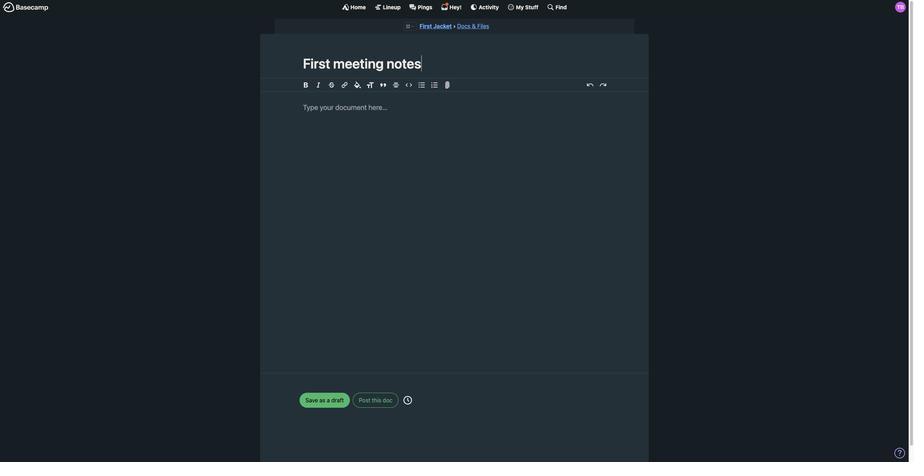 Task type: locate. For each thing, give the bounding box(es) containing it.
docs & files link
[[458, 23, 490, 29]]

doc
[[383, 397, 393, 404]]

› docs & files
[[454, 23, 490, 29]]

main element
[[0, 0, 909, 14]]

files
[[478, 23, 490, 29]]

home
[[351, 4, 366, 10]]

hey! button
[[441, 3, 462, 11]]

first
[[420, 23, 432, 29]]

my
[[516, 4, 524, 10]]

post this doc
[[359, 397, 393, 404]]

lineup link
[[375, 4, 401, 11]]

lineup
[[383, 4, 401, 10]]

schedule this to post later image
[[404, 396, 412, 405]]

stuff
[[526, 4, 539, 10]]

my stuff button
[[508, 4, 539, 11]]

activity
[[479, 4, 499, 10]]

pings
[[418, 4, 433, 10]]

my stuff
[[516, 4, 539, 10]]

Type a title… text field
[[303, 56, 606, 72]]

tyler black image
[[896, 2, 907, 13]]

post this doc button
[[353, 393, 399, 408]]

find button
[[547, 4, 567, 11]]

switch accounts image
[[3, 2, 49, 13]]

None submit
[[300, 393, 350, 408]]



Task type: describe. For each thing, give the bounding box(es) containing it.
post
[[359, 397, 371, 404]]

jacket
[[434, 23, 452, 29]]

docs
[[458, 23, 471, 29]]

first jacket link
[[420, 23, 452, 29]]

›
[[454, 23, 456, 29]]

&
[[472, 23, 476, 29]]

home link
[[342, 4, 366, 11]]

first jacket
[[420, 23, 452, 29]]

hey!
[[450, 4, 462, 10]]

this
[[372, 397, 382, 404]]

Type your document here… text field
[[282, 92, 628, 365]]

activity link
[[471, 4, 499, 11]]

pings button
[[410, 4, 433, 11]]

find
[[556, 4, 567, 10]]



